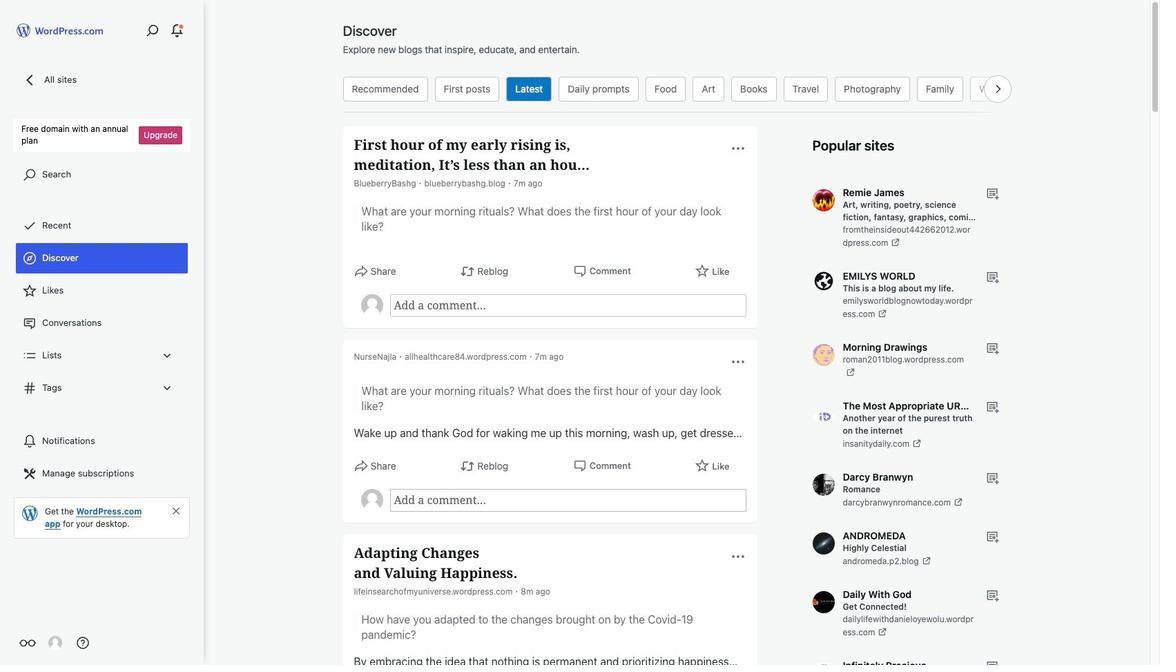 Task type: vqa. For each thing, say whether or not it's contained in the screenshot.
'text box'
no



Task type: locate. For each thing, give the bounding box(es) containing it.
group
[[361, 294, 746, 317], [361, 489, 746, 512]]

Add a comment… text field
[[390, 294, 746, 317]]

toggle menu image
[[730, 140, 746, 157], [730, 549, 746, 565]]

None radio
[[559, 77, 639, 102], [646, 77, 686, 102], [693, 77, 725, 102], [732, 77, 777, 102], [784, 77, 828, 102], [917, 77, 964, 102], [971, 77, 1020, 102], [559, 77, 639, 102], [646, 77, 686, 102], [693, 77, 725, 102], [732, 77, 777, 102], [784, 77, 828, 102], [917, 77, 964, 102], [971, 77, 1020, 102]]

ruby anderson image for second group from the top
[[361, 489, 383, 511]]

ruby anderson image
[[48, 636, 62, 650]]

keyboard_arrow_down image
[[160, 349, 174, 362], [160, 381, 174, 395]]

2 toggle menu image from the top
[[730, 549, 746, 565]]

0 vertical spatial group
[[361, 294, 746, 317]]

ruby anderson image
[[361, 294, 383, 316], [361, 489, 383, 511]]

subscribe image
[[986, 187, 999, 200], [986, 270, 999, 284], [986, 341, 999, 355], [986, 400, 999, 414], [986, 471, 999, 485], [986, 589, 999, 602]]

2 ruby anderson image from the top
[[361, 489, 383, 511]]

0 vertical spatial ruby anderson image
[[361, 294, 383, 316]]

3 subscribe image from the top
[[986, 341, 999, 355]]

1 subscribe image from the top
[[986, 530, 999, 544]]

2 subscribe image from the top
[[986, 270, 999, 284]]

toggle menu image
[[730, 354, 746, 370]]

None radio
[[343, 77, 428, 102], [435, 77, 500, 102], [507, 77, 552, 102], [835, 77, 910, 102], [343, 77, 428, 102], [435, 77, 500, 102], [507, 77, 552, 102], [835, 77, 910, 102]]

0 vertical spatial keyboard_arrow_down image
[[160, 349, 174, 362]]

0 vertical spatial toggle menu image
[[730, 140, 746, 157]]

option group
[[340, 77, 1024, 102]]

5 subscribe image from the top
[[986, 471, 999, 485]]

1 vertical spatial group
[[361, 489, 746, 512]]

1 vertical spatial toggle menu image
[[730, 549, 746, 565]]

1 vertical spatial subscribe image
[[986, 660, 999, 665]]

subscribe image
[[986, 530, 999, 544], [986, 660, 999, 665]]

1 vertical spatial ruby anderson image
[[361, 489, 383, 511]]

1 vertical spatial keyboard_arrow_down image
[[160, 381, 174, 395]]

0 vertical spatial subscribe image
[[986, 530, 999, 544]]

reader image
[[19, 635, 36, 651]]

1 ruby anderson image from the top
[[361, 294, 383, 316]]

1 toggle menu image from the top
[[730, 140, 746, 157]]



Task type: describe. For each thing, give the bounding box(es) containing it.
ruby anderson image for 1st group from the top of the page
[[361, 294, 383, 316]]

1 subscribe image from the top
[[986, 187, 999, 200]]

6 subscribe image from the top
[[986, 589, 999, 602]]

2 subscribe image from the top
[[986, 660, 999, 665]]

2 group from the top
[[361, 489, 746, 512]]

1 keyboard_arrow_down image from the top
[[160, 349, 174, 362]]

4 subscribe image from the top
[[986, 400, 999, 414]]

1 group from the top
[[361, 294, 746, 317]]

dismiss image
[[171, 505, 182, 516]]

Add a comment… text field
[[390, 489, 746, 512]]

2 keyboard_arrow_down image from the top
[[160, 381, 174, 395]]



